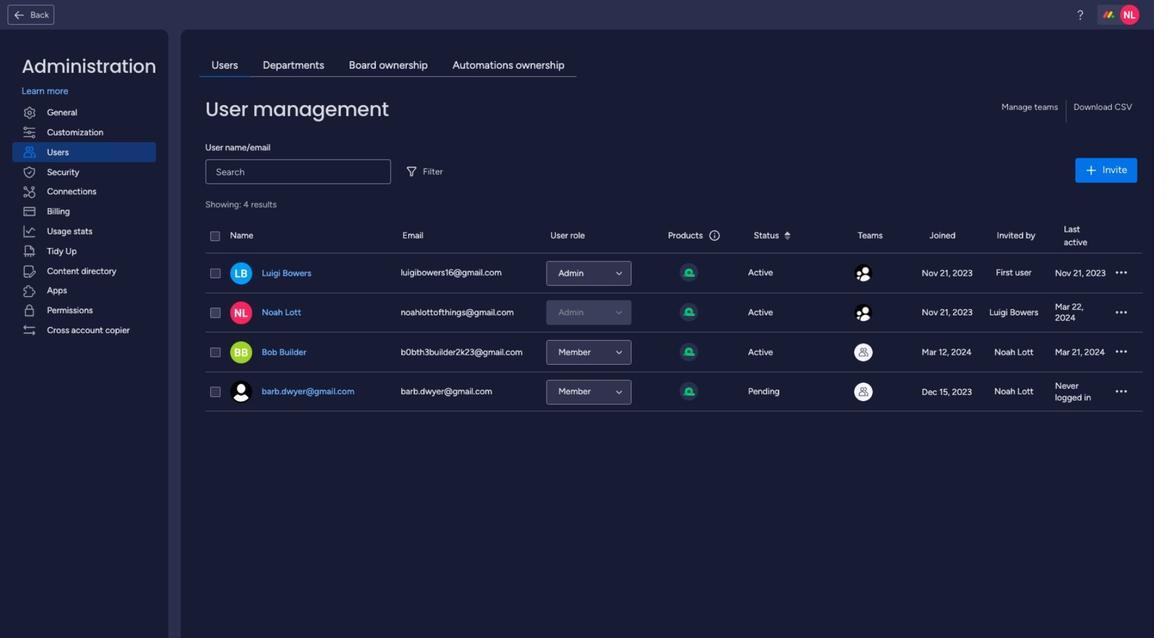 Task type: vqa. For each thing, say whether or not it's contained in the screenshot.
2nd v2 ellipsis image from the top of the page
yes



Task type: locate. For each thing, give the bounding box(es) containing it.
1 add or edit team image from the top
[[855, 344, 873, 362]]

2 add or edit team image from the top
[[855, 304, 873, 323]]

add or edit team image for v2 ellipsis image
[[855, 344, 873, 362]]

row group
[[205, 254, 1143, 412]]

1 add or edit team image from the top
[[855, 265, 873, 283]]

v2 ellipsis image for barb.dwyer@gmail.com image at bottom
[[1117, 387, 1128, 399]]

noah lott image
[[1121, 5, 1140, 25]]

v2 ellipsis image
[[1117, 268, 1128, 280], [1117, 308, 1128, 319], [1117, 387, 1128, 399]]

0 vertical spatial v2 ellipsis image
[[1117, 268, 1128, 280]]

help image
[[1075, 9, 1087, 21]]

2 v2 ellipsis image from the top
[[1117, 308, 1128, 319]]

add or edit team image
[[855, 265, 873, 283], [855, 304, 873, 323]]

1 vertical spatial v2 ellipsis image
[[1117, 308, 1128, 319]]

0 vertical spatial add or edit team image
[[855, 265, 873, 283]]

1 vertical spatial add or edit team image
[[855, 383, 873, 402]]

5 row from the top
[[205, 373, 1143, 412]]

row
[[205, 219, 1143, 254], [205, 254, 1143, 294], [205, 294, 1143, 333], [205, 333, 1143, 373], [205, 373, 1143, 412]]

2 add or edit team image from the top
[[855, 383, 873, 402]]

1 vertical spatial add or edit team image
[[855, 304, 873, 323]]

noah lott image
[[230, 302, 252, 325]]

back to workspace image
[[13, 9, 25, 21]]

3 v2 ellipsis image from the top
[[1117, 387, 1128, 399]]

grid
[[205, 219, 1143, 627]]

1 v2 ellipsis image from the top
[[1117, 268, 1128, 280]]

add or edit team image
[[855, 344, 873, 362], [855, 383, 873, 402]]

0 vertical spatial add or edit team image
[[855, 344, 873, 362]]

2 vertical spatial v2 ellipsis image
[[1117, 387, 1128, 399]]



Task type: describe. For each thing, give the bounding box(es) containing it.
add or edit team image for v2 ellipsis icon corresponding to barb.dwyer@gmail.com image at bottom
[[855, 383, 873, 402]]

1 row from the top
[[205, 219, 1143, 254]]

luigi bowers image
[[230, 263, 252, 285]]

add or edit team image for v2 ellipsis icon for noah lott icon
[[855, 304, 873, 323]]

add or edit team image for luigi bowers image v2 ellipsis icon
[[855, 265, 873, 283]]

2 row from the top
[[205, 254, 1143, 294]]

v2 ellipsis image
[[1117, 347, 1128, 359]]

4 row from the top
[[205, 333, 1143, 373]]

3 row from the top
[[205, 294, 1143, 333]]

Search text field
[[205, 159, 391, 184]]

bob builder image
[[230, 342, 252, 364]]

v2 ellipsis image for noah lott icon
[[1117, 308, 1128, 319]]

barb.dwyer@gmail.com image
[[230, 382, 252, 404]]

v2 ellipsis image for luigi bowers image
[[1117, 268, 1128, 280]]



